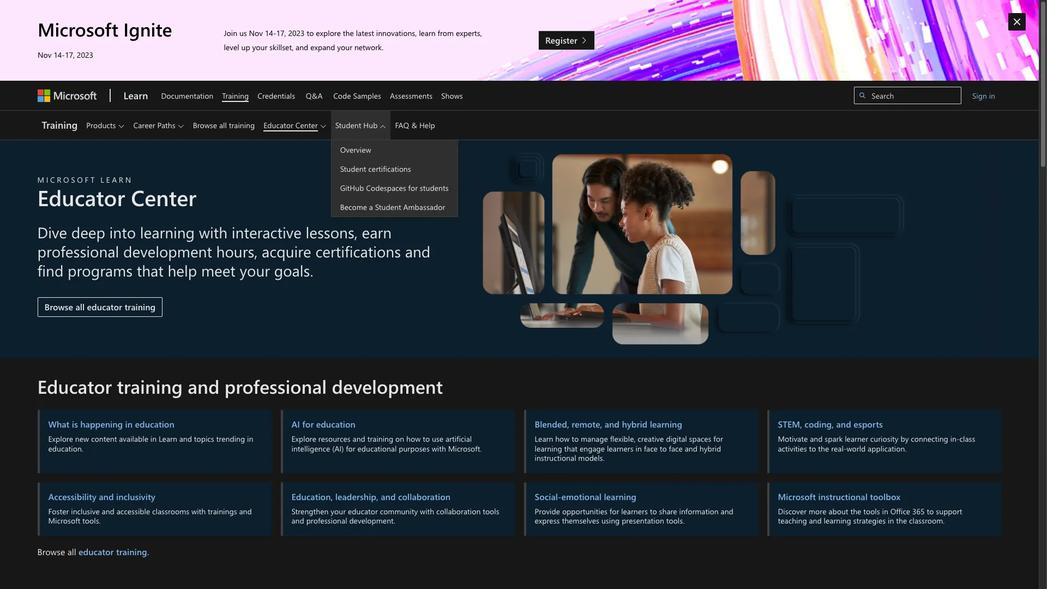 Task type: describe. For each thing, give the bounding box(es) containing it.
to inside ai for education explore resources and training on how to use artificial intelligence (ai) for educational purposes with microsoft.
[[423, 434, 430, 444]]

and right creative
[[685, 443, 698, 454]]

q&a link
[[300, 81, 329, 110]]

network.
[[355, 42, 384, 52]]

instructional inside microsoft instructional toolbox discover more about the tools in office 365 to support teaching and learning strategies in the classroom.
[[818, 491, 868, 502]]

for inside blended, remote, and hybrid learning learn how to manage flexible, creative digital spaces for learning that engage learners in face to face and hybrid instructional models.
[[714, 434, 723, 444]]

overview
[[340, 145, 371, 155]]

what
[[48, 418, 69, 430]]

engage
[[580, 443, 605, 454]]

1 vertical spatial collaboration
[[436, 506, 481, 516]]

find
[[37, 260, 63, 280]]

motivate
[[778, 434, 808, 444]]

about
[[829, 506, 848, 516]]

teaching
[[778, 516, 807, 526]]

github
[[340, 183, 364, 193]]

in-
[[950, 434, 960, 444]]

class
[[960, 434, 975, 444]]

become
[[340, 202, 367, 212]]

certifications inside student hub element
[[368, 164, 411, 174]]

paths
[[157, 120, 175, 130]]

educator inside education, leadership, and collaboration strengthen your educator community with collaboration tools and professional development.
[[348, 506, 378, 516]]

help
[[168, 260, 197, 280]]

and inside social-emotional learning provide opportunities for learners to share information and express themselves using presentation tools.
[[721, 506, 734, 516]]

your inside education, leadership, and collaboration strengthen your educator community with collaboration tools and professional development.
[[331, 506, 346, 516]]

accessible
[[117, 506, 150, 516]]

learning up the digital
[[650, 418, 682, 430]]

accessibility
[[48, 491, 96, 502]]

join us nov 14-17, 2023 to explore the latest innovations, learn from experts, level up your skillset, and expand your network.
[[224, 28, 482, 52]]

artificial
[[446, 434, 472, 444]]

stem, coding, and esports motivate and spark learner curiosity by connecting in-class activities to the real-world application.
[[778, 418, 975, 454]]

and inside ai for education explore resources and training on how to use artificial intelligence (ai) for educational purposes with microsoft.
[[353, 434, 365, 444]]

with inside ai for education explore resources and training on how to use artificial intelligence (ai) for educational purposes with microsoft.
[[432, 443, 446, 454]]

365
[[912, 506, 925, 516]]

by
[[901, 434, 909, 444]]

accessibility and inclusivity link
[[48, 491, 263, 502]]

us
[[240, 28, 247, 38]]

1 vertical spatial professional
[[225, 374, 327, 399]]

education inside ai for education explore resources and training on how to use artificial intelligence (ai) for educational purposes with microsoft.
[[316, 418, 356, 430]]

blended,
[[535, 418, 569, 430]]

and inside what is happening in education explore new content available in learn and topics trending in education.
[[179, 434, 192, 444]]

your down explore
[[337, 42, 353, 52]]

ai
[[292, 418, 300, 430]]

express
[[535, 516, 560, 526]]

experts,
[[456, 28, 482, 38]]

development inside dive deep into learning with interactive lessons, earn professional development hours, acquire certifications and find programs that help meet your goals.
[[123, 241, 212, 261]]

emotional
[[561, 491, 602, 502]]

meet
[[201, 260, 236, 280]]

more
[[809, 506, 827, 516]]

skillset,
[[270, 42, 294, 52]]

0 vertical spatial training link
[[218, 81, 253, 110]]

training for the bottom training link
[[42, 119, 78, 132]]

learn up career on the left top of page
[[124, 89, 148, 102]]

classroom.
[[909, 516, 945, 526]]

in right sign
[[989, 90, 995, 101]]

student hub button
[[331, 111, 391, 140]]

center inside dropdown button
[[295, 120, 318, 130]]

professional inside dive deep into learning with interactive lessons, earn professional development hours, acquire certifications and find programs that help meet your goals.
[[37, 241, 119, 261]]

a
[[369, 202, 373, 212]]

14- inside join us nov 14-17, 2023 to explore the latest innovations, learn from experts, level up your skillset, and expand your network.
[[265, 28, 277, 38]]

earn
[[362, 222, 392, 242]]

accessibility and inclusivity foster inclusive and accessible classrooms with trainings and microsoft tools.
[[48, 491, 252, 526]]

coding,
[[805, 418, 834, 430]]

professional inside education, leadership, and collaboration strengthen your educator community with collaboration tools and professional development.
[[306, 516, 347, 526]]

0 vertical spatial collaboration
[[398, 491, 451, 502]]

shows
[[441, 90, 463, 101]]

microsoft instructional toolbox discover more about the tools in office 365 to support teaching and learning strategies in the classroom.
[[778, 491, 962, 526]]

educator for training
[[87, 301, 122, 312]]

learn link
[[119, 81, 152, 110]]

happening
[[80, 418, 123, 430]]

with inside accessibility and inclusivity foster inclusive and accessible classrooms with trainings and microsoft tools.
[[191, 506, 206, 516]]

in up available at bottom
[[125, 418, 133, 430]]

0 horizontal spatial nov
[[37, 50, 51, 60]]

become a student ambassador link
[[331, 197, 454, 217]]

microsoft for microsoft learn educator center
[[37, 175, 96, 185]]

and up 'topics'
[[188, 374, 220, 399]]

and inside dive deep into learning with interactive lessons, earn professional development hours, acquire certifications and find programs that help meet your goals.
[[405, 241, 431, 261]]

explore inside what is happening in education explore new content available in learn and topics trending in education.
[[48, 434, 73, 444]]

dive deep into learning with interactive lessons, earn professional development hours, acquire certifications and find programs that help meet your goals.
[[37, 222, 431, 280]]

learning down blended,
[[535, 443, 562, 454]]

codespaces
[[366, 183, 406, 193]]

connecting
[[911, 434, 948, 444]]

new
[[75, 434, 89, 444]]

resources
[[318, 434, 351, 444]]

career paths button
[[129, 111, 189, 140]]

that inside blended, remote, and hybrid learning learn how to manage flexible, creative digital spaces for learning that engage learners in face to face and hybrid instructional models.
[[564, 443, 578, 454]]

and down coding,
[[810, 434, 823, 444]]

1 vertical spatial 2023
[[77, 50, 93, 60]]

learn
[[419, 28, 436, 38]]

acquire
[[262, 241, 311, 261]]

register link
[[538, 31, 595, 50]]

1 vertical spatial training link
[[37, 111, 82, 140]]

hub
[[363, 120, 378, 130]]

and inside join us nov 14-17, 2023 to explore the latest innovations, learn from experts, level up your skillset, and expand your network.
[[296, 42, 309, 52]]

register
[[545, 34, 578, 46]]

learn inside what is happening in education explore new content available in learn and topics trending in education.
[[159, 434, 177, 444]]

and up spark
[[836, 418, 851, 430]]

learning inside dive deep into learning with interactive lessons, earn professional development hours, acquire certifications and find programs that help meet your goals.
[[140, 222, 195, 242]]

2 vertical spatial browse
[[37, 546, 65, 557]]

training for top training link
[[222, 90, 249, 101]]

ignite
[[123, 16, 172, 41]]

dive
[[37, 222, 67, 242]]

world
[[847, 443, 866, 454]]

17, inside join us nov 14-17, 2023 to explore the latest innovations, learn from experts, level up your skillset, and expand your network.
[[277, 28, 286, 38]]

educator inside the microsoft learn educator center
[[37, 182, 125, 211]]

and up "community"
[[381, 491, 396, 502]]

tools. inside social-emotional learning provide opportunities for learners to share information and express themselves using presentation tools.
[[666, 516, 685, 526]]

presentation
[[622, 516, 664, 526]]

and right trainings
[[239, 506, 252, 516]]

provide
[[535, 506, 560, 516]]

strengthen
[[292, 506, 329, 516]]

available
[[119, 434, 148, 444]]

programs
[[68, 260, 133, 280]]

in right trending on the bottom left
[[247, 434, 253, 444]]

products button
[[82, 111, 129, 140]]

microsoft for microsoft ignite
[[37, 16, 118, 41]]

the inside stem, coding, and esports motivate and spark learner curiosity by connecting in-class activities to the real-world application.
[[818, 443, 829, 454]]

what is happening in education link
[[48, 418, 263, 430]]

microsoft inside accessibility and inclusivity foster inclusive and accessible classrooms with trainings and microsoft tools.
[[48, 516, 80, 526]]

your inside dive deep into learning with interactive lessons, earn professional development hours, acquire certifications and find programs that help meet your goals.
[[240, 260, 270, 280]]

sign
[[972, 90, 987, 101]]

to inside social-emotional learning provide opportunities for learners to share information and express themselves using presentation tools.
[[650, 506, 657, 516]]

is
[[72, 418, 78, 430]]

education,
[[292, 491, 333, 502]]

all for browse all training
[[219, 120, 227, 130]]

esports
[[854, 418, 883, 430]]

flexible,
[[610, 434, 636, 444]]

trending
[[216, 434, 245, 444]]

&
[[411, 120, 417, 130]]

that inside dive deep into learning with interactive lessons, earn professional development hours, acquire certifications and find programs that help meet your goals.
[[137, 260, 164, 280]]

level
[[224, 42, 240, 52]]

education, leadership, and collaboration strengthen your educator community with collaboration tools and professional development.
[[292, 491, 499, 526]]

in right strategies
[[888, 516, 894, 526]]

inclusive
[[71, 506, 100, 516]]

activities
[[778, 443, 807, 454]]

social-
[[535, 491, 561, 502]]

training down credentials link
[[229, 120, 255, 130]]

to down remote,
[[572, 434, 579, 444]]

community
[[380, 506, 418, 516]]

intelligence
[[292, 443, 330, 454]]

spark
[[825, 434, 843, 444]]

credentials
[[258, 90, 295, 101]]



Task type: locate. For each thing, give the bounding box(es) containing it.
education up resources
[[316, 418, 356, 430]]

learners inside blended, remote, and hybrid learning learn how to manage flexible, creative digital spaces for learning that engage learners in face to face and hybrid instructional models.
[[607, 443, 634, 454]]

in down blended, remote, and hybrid learning link
[[636, 443, 642, 454]]

1 vertical spatial learners
[[621, 506, 648, 516]]

0 vertical spatial learners
[[607, 443, 634, 454]]

models.
[[578, 453, 605, 463]]

hybrid right the digital
[[700, 443, 721, 454]]

1 horizontal spatial training link
[[218, 81, 253, 110]]

Search search field
[[854, 87, 962, 104], [854, 87, 962, 104]]

digital
[[666, 434, 687, 444]]

certifications up codespaces
[[368, 164, 411, 174]]

collaboration
[[398, 491, 451, 502], [436, 506, 481, 516]]

0 vertical spatial educator
[[264, 120, 293, 130]]

development
[[123, 241, 212, 261], [332, 374, 443, 399]]

center up into
[[131, 182, 196, 211]]

microsoft inside microsoft instructional toolbox discover more about the tools in office 365 to support teaching and learning strategies in the classroom.
[[778, 491, 816, 502]]

code samples link
[[329, 81, 386, 110]]

samples
[[353, 90, 381, 101]]

learning left strategies
[[824, 516, 851, 526]]

to left explore
[[307, 28, 314, 38]]

sign in
[[972, 90, 995, 101]]

and right inclusive
[[102, 506, 114, 516]]

microsoft up nov 14-17, 2023
[[37, 16, 118, 41]]

learning inside social-emotional learning provide opportunities for learners to share information and express themselves using presentation tools.
[[604, 491, 636, 502]]

14- up skillset,
[[265, 28, 277, 38]]

and right skillset,
[[296, 42, 309, 52]]

0 vertical spatial browse
[[193, 120, 217, 130]]

and up inclusive
[[99, 491, 114, 502]]

1 horizontal spatial center
[[295, 120, 318, 130]]

to left use
[[423, 434, 430, 444]]

tools inside education, leadership, and collaboration strengthen your educator community with collaboration tools and professional development.
[[483, 506, 499, 516]]

how inside ai for education explore resources and training on how to use artificial intelligence (ai) for educational purposes with microsoft.
[[406, 434, 421, 444]]

training down programs on the left top
[[125, 301, 156, 312]]

that left engage
[[564, 443, 578, 454]]

1 vertical spatial certifications
[[315, 241, 401, 261]]

1 horizontal spatial that
[[564, 443, 578, 454]]

banner
[[0, 81, 1039, 217]]

and right teaching
[[809, 516, 822, 526]]

student inside dropdown button
[[335, 120, 361, 130]]

social-emotional learning provide opportunities for learners to share information and express themselves using presentation tools.
[[535, 491, 734, 526]]

0 vertical spatial nov
[[249, 28, 263, 38]]

training up browse all training
[[222, 90, 249, 101]]

learning up help at the left of page
[[140, 222, 195, 242]]

code
[[333, 90, 351, 101]]

2 vertical spatial educator
[[79, 546, 114, 557]]

0 horizontal spatial education
[[135, 418, 174, 430]]

nov
[[249, 28, 263, 38], [37, 50, 51, 60]]

0 vertical spatial instructional
[[535, 453, 576, 463]]

all for browse all educator training
[[75, 301, 85, 312]]

how right on
[[406, 434, 421, 444]]

how
[[406, 434, 421, 444], [555, 434, 570, 444]]

1 horizontal spatial how
[[555, 434, 570, 444]]

the
[[343, 28, 354, 38], [818, 443, 829, 454], [851, 506, 861, 516], [896, 516, 907, 526]]

support
[[936, 506, 962, 516]]

shows link
[[437, 81, 467, 110]]

your right up
[[253, 42, 268, 52]]

to
[[307, 28, 314, 38], [423, 434, 430, 444], [572, 434, 579, 444], [660, 443, 667, 454], [809, 443, 816, 454], [650, 506, 657, 516], [927, 506, 934, 516]]

for right ai
[[302, 418, 314, 430]]

1 horizontal spatial 2023
[[289, 28, 305, 38]]

1 horizontal spatial tools.
[[666, 516, 685, 526]]

for inside student hub element
[[408, 183, 418, 193]]

banner containing learn
[[0, 81, 1039, 217]]

stem,
[[778, 418, 802, 430]]

certifications down become
[[315, 241, 401, 261]]

1 vertical spatial instructional
[[818, 491, 868, 502]]

for left students
[[408, 183, 418, 193]]

0 horizontal spatial instructional
[[535, 453, 576, 463]]

to right activities
[[809, 443, 816, 454]]

browse down foster on the bottom left of the page
[[37, 546, 65, 557]]

blended, remote, and hybrid learning learn how to manage flexible, creative digital spaces for learning that engage learners in face to face and hybrid instructional models.
[[535, 418, 723, 463]]

purposes
[[399, 443, 430, 454]]

1 vertical spatial development
[[332, 374, 443, 399]]

in inside blended, remote, and hybrid learning learn how to manage flexible, creative digital spaces for learning that engage learners in face to face and hybrid instructional models.
[[636, 443, 642, 454]]

learners down social-emotional learning link
[[621, 506, 648, 516]]

the left 365
[[896, 516, 907, 526]]

share
[[659, 506, 677, 516]]

learning inside microsoft instructional toolbox discover more about the tools in office 365 to support teaching and learning strategies in the classroom.
[[824, 516, 851, 526]]

the left latest
[[343, 28, 354, 38]]

1 horizontal spatial face
[[669, 443, 683, 454]]

in down what is happening in education link
[[150, 434, 157, 444]]

and right (ai)
[[353, 434, 365, 444]]

certifications
[[368, 164, 411, 174], [315, 241, 401, 261]]

application.
[[868, 443, 907, 454]]

0 horizontal spatial 2023
[[77, 50, 93, 60]]

microsoft ignite
[[37, 16, 172, 41]]

student right the a
[[375, 202, 401, 212]]

for inside social-emotional learning provide opportunities for learners to share information and express themselves using presentation tools.
[[610, 506, 619, 516]]

educator for training.
[[79, 546, 114, 557]]

1 horizontal spatial training
[[222, 90, 249, 101]]

1 vertical spatial 17,
[[65, 50, 74, 60]]

0 vertical spatial all
[[219, 120, 227, 130]]

to left share
[[650, 506, 657, 516]]

1 horizontal spatial 17,
[[277, 28, 286, 38]]

0 horizontal spatial training
[[42, 119, 78, 132]]

browse
[[193, 120, 217, 130], [44, 301, 73, 312], [37, 546, 65, 557]]

assessments link
[[386, 81, 437, 110]]

curiosity
[[870, 434, 899, 444]]

training inside ai for education explore resources and training on how to use artificial intelligence (ai) for educational purposes with microsoft.
[[367, 434, 393, 444]]

education inside what is happening in education explore new content available in learn and topics trending in education.
[[135, 418, 174, 430]]

explore down ai
[[292, 434, 316, 444]]

browse for browse all training
[[193, 120, 217, 130]]

1 explore from the left
[[48, 434, 73, 444]]

that left help at the left of page
[[137, 260, 164, 280]]

and inside microsoft instructional toolbox discover more about the tools in office 365 to support teaching and learning strategies in the classroom.
[[809, 516, 822, 526]]

student up the github
[[340, 164, 366, 174]]

(ai)
[[332, 443, 344, 454]]

learn inside blended, remote, and hybrid learning learn how to manage flexible, creative digital spaces for learning that engage learners in face to face and hybrid instructional models.
[[535, 434, 553, 444]]

1 face from the left
[[644, 443, 658, 454]]

center inside the microsoft learn educator center
[[131, 182, 196, 211]]

training link up browse all training
[[218, 81, 253, 110]]

educator down the leadership,
[[348, 506, 378, 516]]

0 vertical spatial 2023
[[289, 28, 305, 38]]

0 horizontal spatial tools
[[483, 506, 499, 516]]

2 tools from the left
[[864, 506, 880, 516]]

microsoft
[[37, 16, 118, 41], [37, 175, 96, 185], [778, 491, 816, 502], [48, 516, 80, 526]]

education up available at bottom
[[135, 418, 174, 430]]

manage
[[581, 434, 608, 444]]

0 horizontal spatial 17,
[[65, 50, 74, 60]]

real-
[[831, 443, 847, 454]]

tools. right presentation
[[666, 516, 685, 526]]

student hub element
[[331, 140, 458, 217]]

0 horizontal spatial hybrid
[[622, 418, 648, 430]]

17, down the microsoft ignite
[[65, 50, 74, 60]]

1 horizontal spatial nov
[[249, 28, 263, 38]]

0 horizontal spatial explore
[[48, 434, 73, 444]]

face left spaces
[[669, 443, 683, 454]]

up
[[242, 42, 250, 52]]

to down blended, remote, and hybrid learning link
[[660, 443, 667, 454]]

faq
[[395, 120, 409, 130]]

tools.
[[82, 516, 101, 526], [666, 516, 685, 526]]

training
[[222, 90, 249, 101], [42, 119, 78, 132]]

blended, remote, and hybrid learning link
[[535, 418, 749, 430]]

1 vertical spatial training
[[42, 119, 78, 132]]

and
[[296, 42, 309, 52], [405, 241, 431, 261], [188, 374, 220, 399], [605, 418, 620, 430], [836, 418, 851, 430], [179, 434, 192, 444], [353, 434, 365, 444], [810, 434, 823, 444], [685, 443, 698, 454], [99, 491, 114, 502], [381, 491, 396, 502], [102, 506, 114, 516], [239, 506, 252, 516], [721, 506, 734, 516], [292, 516, 304, 526], [809, 516, 822, 526]]

0 horizontal spatial how
[[406, 434, 421, 444]]

nov inside join us nov 14-17, 2023 to explore the latest innovations, learn from experts, level up your skillset, and expand your network.
[[249, 28, 263, 38]]

discover
[[778, 506, 807, 516]]

explore down what
[[48, 434, 73, 444]]

and left 'topics'
[[179, 434, 192, 444]]

classrooms
[[152, 506, 189, 516]]

use
[[432, 434, 443, 444]]

your
[[253, 42, 268, 52], [337, 42, 353, 52], [240, 260, 270, 280], [331, 506, 346, 516]]

1 vertical spatial 14-
[[53, 50, 65, 60]]

1 tools. from the left
[[82, 516, 101, 526]]

0 vertical spatial professional
[[37, 241, 119, 261]]

1 education from the left
[[135, 418, 174, 430]]

0 horizontal spatial development
[[123, 241, 212, 261]]

learn up into
[[100, 175, 133, 185]]

browse down find
[[44, 301, 73, 312]]

17,
[[277, 28, 286, 38], [65, 50, 74, 60]]

2 vertical spatial educator
[[37, 374, 112, 399]]

1 vertical spatial that
[[564, 443, 578, 454]]

educator for center
[[264, 120, 293, 130]]

to inside microsoft instructional toolbox discover more about the tools in office 365 to support teaching and learning strategies in the classroom.
[[927, 506, 934, 516]]

1 vertical spatial hybrid
[[700, 443, 721, 454]]

hybrid
[[622, 418, 648, 430], [700, 443, 721, 454]]

and down education,
[[292, 516, 304, 526]]

0 vertical spatial training
[[222, 90, 249, 101]]

how inside blended, remote, and hybrid learning learn how to manage flexible, creative digital spaces for learning that engage learners in face to face and hybrid instructional models.
[[555, 434, 570, 444]]

educator for training
[[37, 374, 112, 399]]

0 vertical spatial student
[[335, 120, 361, 130]]

student certifications link
[[331, 159, 420, 178]]

github codespaces for students link
[[331, 178, 457, 197]]

0 vertical spatial 17,
[[277, 28, 286, 38]]

0 vertical spatial center
[[295, 120, 318, 130]]

tools. up browse all educator training.
[[82, 516, 101, 526]]

1 horizontal spatial hybrid
[[700, 443, 721, 454]]

education
[[135, 418, 174, 430], [316, 418, 356, 430]]

learners inside social-emotional learning provide opportunities for learners to share information and express themselves using presentation tools.
[[621, 506, 648, 516]]

0 horizontal spatial 14-
[[53, 50, 65, 60]]

office
[[891, 506, 910, 516]]

professional
[[37, 241, 119, 261], [225, 374, 327, 399], [306, 516, 347, 526]]

microsoft learn educator center
[[37, 175, 196, 211]]

1 horizontal spatial 14-
[[265, 28, 277, 38]]

1 horizontal spatial explore
[[292, 434, 316, 444]]

documentation link
[[157, 81, 218, 110]]

student left hub
[[335, 120, 361, 130]]

and right information
[[721, 506, 734, 516]]

center down q&a
[[295, 120, 318, 130]]

1 vertical spatial nov
[[37, 50, 51, 60]]

2 explore from the left
[[292, 434, 316, 444]]

with inside education, leadership, and collaboration strengthen your educator community with collaboration tools and professional development.
[[420, 506, 434, 516]]

all for browse all educator training.
[[67, 546, 76, 557]]

0 horizontal spatial center
[[131, 182, 196, 211]]

1 vertical spatial center
[[131, 182, 196, 211]]

1 vertical spatial educator
[[37, 182, 125, 211]]

education.
[[48, 443, 83, 454]]

microsoft for microsoft instructional toolbox discover more about the tools in office 365 to support teaching and learning strategies in the classroom.
[[778, 491, 816, 502]]

1 horizontal spatial education
[[316, 418, 356, 430]]

for right opportunities on the bottom right of the page
[[610, 506, 619, 516]]

0 vertical spatial development
[[123, 241, 212, 261]]

spaces
[[689, 434, 712, 444]]

with up meet at the top left of page
[[199, 222, 228, 242]]

student for student hub
[[335, 120, 361, 130]]

educator up is
[[37, 374, 112, 399]]

remote,
[[572, 418, 602, 430]]

the left real-
[[818, 443, 829, 454]]

instructional inside blended, remote, and hybrid learning learn how to manage flexible, creative digital spaces for learning that engage learners in face to face and hybrid instructional models.
[[535, 453, 576, 463]]

2023 up skillset,
[[289, 28, 305, 38]]

2 face from the left
[[669, 443, 683, 454]]

1 tools from the left
[[483, 506, 499, 516]]

browse all training link
[[189, 111, 259, 140]]

0 horizontal spatial that
[[137, 260, 164, 280]]

information
[[679, 506, 719, 516]]

how down blended,
[[555, 434, 570, 444]]

face
[[644, 443, 658, 454], [669, 443, 683, 454]]

education, leadership, and collaboration link
[[292, 491, 506, 502]]

explore inside ai for education explore resources and training on how to use artificial intelligence (ai) for educational purposes with microsoft.
[[292, 434, 316, 444]]

educator left training.
[[79, 546, 114, 557]]

to inside stem, coding, and esports motivate and spark learner curiosity by connecting in-class activities to the real-world application.
[[809, 443, 816, 454]]

2023 inside join us nov 14-17, 2023 to explore the latest innovations, learn from experts, level up your skillset, and expand your network.
[[289, 28, 305, 38]]

the right about
[[851, 506, 861, 516]]

student for student certifications
[[340, 164, 366, 174]]

1 horizontal spatial development
[[332, 374, 443, 399]]

1 how from the left
[[406, 434, 421, 444]]

career paths
[[133, 120, 175, 130]]

browse all educator training.
[[37, 546, 149, 557]]

2 how from the left
[[555, 434, 570, 444]]

your right meet at the top left of page
[[240, 260, 270, 280]]

for right (ai)
[[346, 443, 355, 454]]

0 horizontal spatial face
[[644, 443, 658, 454]]

1 horizontal spatial tools
[[864, 506, 880, 516]]

2 vertical spatial all
[[67, 546, 76, 557]]

learn down what is happening in education link
[[159, 434, 177, 444]]

with left trainings
[[191, 506, 206, 516]]

learners right engage
[[607, 443, 634, 454]]

microsoft.
[[448, 443, 482, 454]]

expand
[[311, 42, 335, 52]]

educator up deep
[[37, 182, 125, 211]]

ai for education link
[[292, 418, 506, 430]]

0 vertical spatial certifications
[[368, 164, 411, 174]]

2 vertical spatial professional
[[306, 516, 347, 526]]

in
[[989, 90, 995, 101], [125, 418, 133, 430], [150, 434, 157, 444], [247, 434, 253, 444], [636, 443, 642, 454], [882, 506, 888, 516], [888, 516, 894, 526]]

credentials link
[[253, 81, 300, 110]]

1 vertical spatial all
[[75, 301, 85, 312]]

0 horizontal spatial tools.
[[82, 516, 101, 526]]

training up what is happening in education link
[[117, 374, 183, 399]]

training left products
[[42, 119, 78, 132]]

0 horizontal spatial training link
[[37, 111, 82, 140]]

with right "community"
[[420, 506, 434, 516]]

what is happening in education explore new content available in learn and topics trending in education.
[[48, 418, 253, 454]]

your down the leadership,
[[331, 506, 346, 516]]

educator
[[87, 301, 122, 312], [348, 506, 378, 516], [79, 546, 114, 557]]

foster
[[48, 506, 69, 516]]

stem, coding, and esports link
[[778, 418, 992, 430]]

and up the flexible,
[[605, 418, 620, 430]]

using
[[602, 516, 620, 526]]

microsoft down accessibility
[[48, 516, 80, 526]]

microsoft inside the microsoft learn educator center
[[37, 175, 96, 185]]

with inside dive deep into learning with interactive lessons, earn professional development hours, acquire certifications and find programs that help meet your goals.
[[199, 222, 228, 242]]

2 tools. from the left
[[666, 516, 685, 526]]

educator down credentials
[[264, 120, 293, 130]]

to inside join us nov 14-17, 2023 to explore the latest innovations, learn from experts, level up your skillset, and expand your network.
[[307, 28, 314, 38]]

0 vertical spatial 14-
[[265, 28, 277, 38]]

learn
[[124, 89, 148, 102], [100, 175, 133, 185], [159, 434, 177, 444], [535, 434, 553, 444]]

in down the toolbox
[[882, 506, 888, 516]]

career
[[133, 120, 155, 130]]

for right spaces
[[714, 434, 723, 444]]

1 vertical spatial browse
[[44, 301, 73, 312]]

instructional up about
[[818, 491, 868, 502]]

browse for browse all educator training
[[44, 301, 73, 312]]

browse down documentation link
[[193, 120, 217, 130]]

topics
[[194, 434, 214, 444]]

2023
[[289, 28, 305, 38], [77, 50, 93, 60]]

1 vertical spatial student
[[340, 164, 366, 174]]

microsoft up dive on the left top of the page
[[37, 175, 96, 185]]

training link left products
[[37, 111, 82, 140]]

0 vertical spatial hybrid
[[622, 418, 648, 430]]

faq & help link
[[391, 111, 440, 140]]

0 vertical spatial that
[[137, 260, 164, 280]]

17, up skillset,
[[277, 28, 286, 38]]

learn down blended,
[[535, 434, 553, 444]]

0 vertical spatial educator
[[87, 301, 122, 312]]

14- down the microsoft ignite
[[53, 50, 65, 60]]

with right purposes
[[432, 443, 446, 454]]

1 horizontal spatial instructional
[[818, 491, 868, 502]]

interactive
[[232, 222, 302, 242]]

2 vertical spatial student
[[375, 202, 401, 212]]

the inside join us nov 14-17, 2023 to explore the latest innovations, learn from experts, level up your skillset, and expand your network.
[[343, 28, 354, 38]]

tools. inside accessibility and inclusivity foster inclusive and accessible classrooms with trainings and microsoft tools.
[[82, 516, 101, 526]]

certifications inside dive deep into learning with interactive lessons, earn professional development hours, acquire certifications and find programs that help meet your goals.
[[315, 241, 401, 261]]

lessons,
[[306, 222, 358, 242]]

microsoft up discover
[[778, 491, 816, 502]]

hybrid up the flexible,
[[622, 418, 648, 430]]

microsoft instructional toolbox link
[[778, 491, 992, 502]]

strategies
[[853, 516, 886, 526]]

ambassador
[[403, 202, 445, 212]]

educator down programs on the left top
[[87, 301, 122, 312]]

2 education from the left
[[316, 418, 356, 430]]

tools inside microsoft instructional toolbox discover more about the tools in office 365 to support teaching and learning strategies in the classroom.
[[864, 506, 880, 516]]

educator inside dropdown button
[[264, 120, 293, 130]]

overview link
[[331, 140, 380, 159]]

2023 down the microsoft ignite
[[77, 50, 93, 60]]

1 vertical spatial educator
[[348, 506, 378, 516]]

learn inside the microsoft learn educator center
[[100, 175, 133, 185]]

instructional down blended,
[[535, 453, 576, 463]]

and down ambassador
[[405, 241, 431, 261]]



Task type: vqa. For each thing, say whether or not it's contained in the screenshot.


